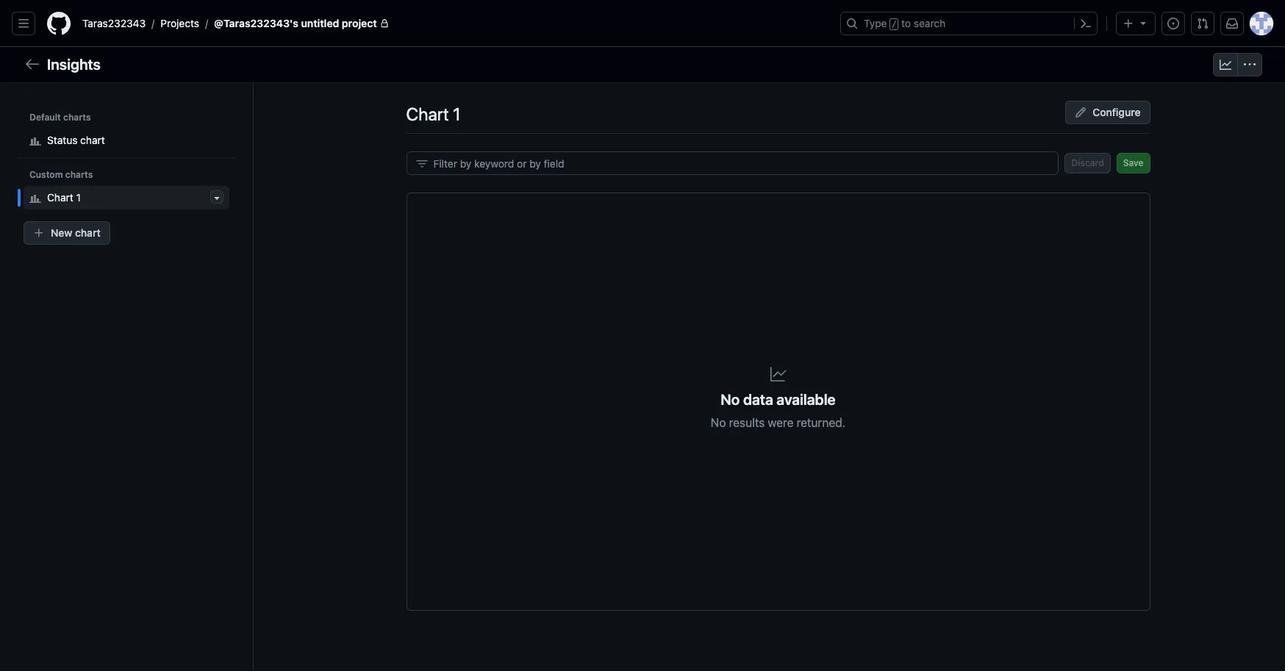 Task type: describe. For each thing, give the bounding box(es) containing it.
1
[[76, 191, 81, 204]]

default
[[29, 112, 61, 123]]

@taras232343's
[[214, 17, 298, 29]]

new chart button
[[24, 221, 110, 245]]

type / to search
[[864, 17, 946, 29]]

/ for taras232343
[[152, 17, 155, 30]]

no for no data available
[[721, 391, 740, 408]]

git pull request image
[[1197, 18, 1209, 29]]

view filters region
[[406, 151, 1150, 175]]

1 horizontal spatial sc 9kayk9 0 image
[[1220, 59, 1231, 71]]

/ for type
[[892, 19, 897, 29]]

@taras232343's untitled project
[[214, 17, 377, 29]]

insights
[[47, 56, 101, 73]]

homepage image
[[47, 12, 71, 35]]

chart 1 link
[[24, 186, 229, 210]]

status
[[47, 134, 78, 146]]

lock image
[[380, 19, 389, 28]]

default charts
[[29, 112, 91, 123]]

Filter by keyword or by field field
[[433, 152, 1047, 174]]

chart for status chart
[[80, 134, 105, 146]]

discard button
[[1065, 153, 1111, 174]]

returned.
[[797, 416, 846, 429]]

no results were returned.
[[711, 416, 846, 429]]

sc 9kayk9 0 image inside view filters region
[[416, 158, 428, 169]]

new chart
[[51, 226, 101, 239]]

custom charts element
[[18, 186, 235, 210]]

projects
[[160, 17, 199, 29]]

1 horizontal spatial /
[[205, 17, 208, 30]]

chart for new chart
[[75, 226, 101, 239]]

triangle down image
[[1137, 17, 1149, 29]]

taras232343
[[82, 17, 146, 29]]

status chart
[[47, 134, 105, 146]]



Task type: locate. For each thing, give the bounding box(es) containing it.
chart inside button
[[75, 226, 101, 239]]

issue opened image
[[1167, 18, 1179, 29]]

chart
[[47, 191, 73, 204]]

configure button
[[1065, 101, 1150, 124]]

no left results
[[711, 416, 726, 429]]

type
[[864, 17, 887, 29]]

/
[[152, 17, 155, 30], [205, 17, 208, 30], [892, 19, 897, 29]]

graph image
[[769, 365, 787, 383]]

projects link
[[155, 12, 205, 35]]

chart options image
[[211, 192, 223, 204]]

2 horizontal spatial /
[[892, 19, 897, 29]]

available
[[777, 391, 836, 408]]

status chart link
[[24, 129, 229, 152]]

1 vertical spatial sc 9kayk9 0 image
[[416, 158, 428, 169]]

taras232343 link
[[76, 12, 152, 35]]

sc 9kayk9 0 image
[[1220, 59, 1231, 71], [416, 158, 428, 169]]

chart right the status
[[80, 134, 105, 146]]

save button
[[1117, 153, 1150, 174]]

custom charts
[[29, 169, 93, 180]]

save
[[1123, 157, 1144, 168]]

notifications image
[[1226, 18, 1238, 29]]

results
[[729, 416, 765, 429]]

taras232343 / projects /
[[82, 17, 208, 30]]

0 horizontal spatial sc 9kayk9 0 image
[[416, 158, 428, 169]]

no for no results were returned.
[[711, 416, 726, 429]]

charts for custom charts
[[65, 169, 93, 180]]

chart 1
[[47, 191, 81, 204]]

charts for default charts
[[63, 112, 91, 123]]

list
[[76, 12, 831, 35]]

project
[[342, 17, 377, 29]]

list containing taras232343
[[76, 12, 831, 35]]

command palette image
[[1080, 18, 1092, 29]]

Add a name for this chart field
[[406, 101, 462, 127]]

charts
[[63, 112, 91, 123], [65, 169, 93, 180]]

chart
[[80, 134, 105, 146], [75, 226, 101, 239]]

no left data
[[721, 391, 740, 408]]

chart right 'new'
[[75, 226, 101, 239]]

/ inside type / to search
[[892, 19, 897, 29]]

plus image
[[1123, 18, 1134, 29]]

0 horizontal spatial /
[[152, 17, 155, 30]]

no data available
[[721, 391, 836, 408]]

/ left projects
[[152, 17, 155, 30]]

@taras232343's untitled project link
[[208, 12, 395, 35]]

0 vertical spatial chart
[[80, 134, 105, 146]]

charts up 1
[[65, 169, 93, 180]]

data
[[743, 391, 773, 408]]

/ right projects
[[205, 17, 208, 30]]

1 vertical spatial charts
[[65, 169, 93, 180]]

custom
[[29, 169, 63, 180]]

configure
[[1093, 106, 1141, 118]]

return to project view image
[[24, 55, 41, 73]]

sc 9kayk9 0 image down add a name for this chart field
[[416, 158, 428, 169]]

no
[[721, 391, 740, 408], [711, 416, 726, 429]]

0 vertical spatial charts
[[63, 112, 91, 123]]

were
[[768, 416, 794, 429]]

sc 9kayk9 0 image left sc 9kayk9 0 image
[[1220, 59, 1231, 71]]

0 vertical spatial no
[[721, 391, 740, 408]]

search
[[914, 17, 946, 29]]

charts up status chart
[[63, 112, 91, 123]]

untitled
[[301, 17, 339, 29]]

1 vertical spatial no
[[711, 416, 726, 429]]

new
[[51, 226, 72, 239]]

discard
[[1072, 157, 1104, 168]]

project navigation
[[0, 47, 1285, 83]]

0 vertical spatial sc 9kayk9 0 image
[[1220, 59, 1231, 71]]

to
[[901, 17, 911, 29]]

sc 9kayk9 0 image
[[1244, 59, 1256, 71]]

1 vertical spatial chart
[[75, 226, 101, 239]]

/ left to
[[892, 19, 897, 29]]



Task type: vqa. For each thing, say whether or not it's contained in the screenshot.
SEE BILLING DOCUMENTATION link to the top
no



